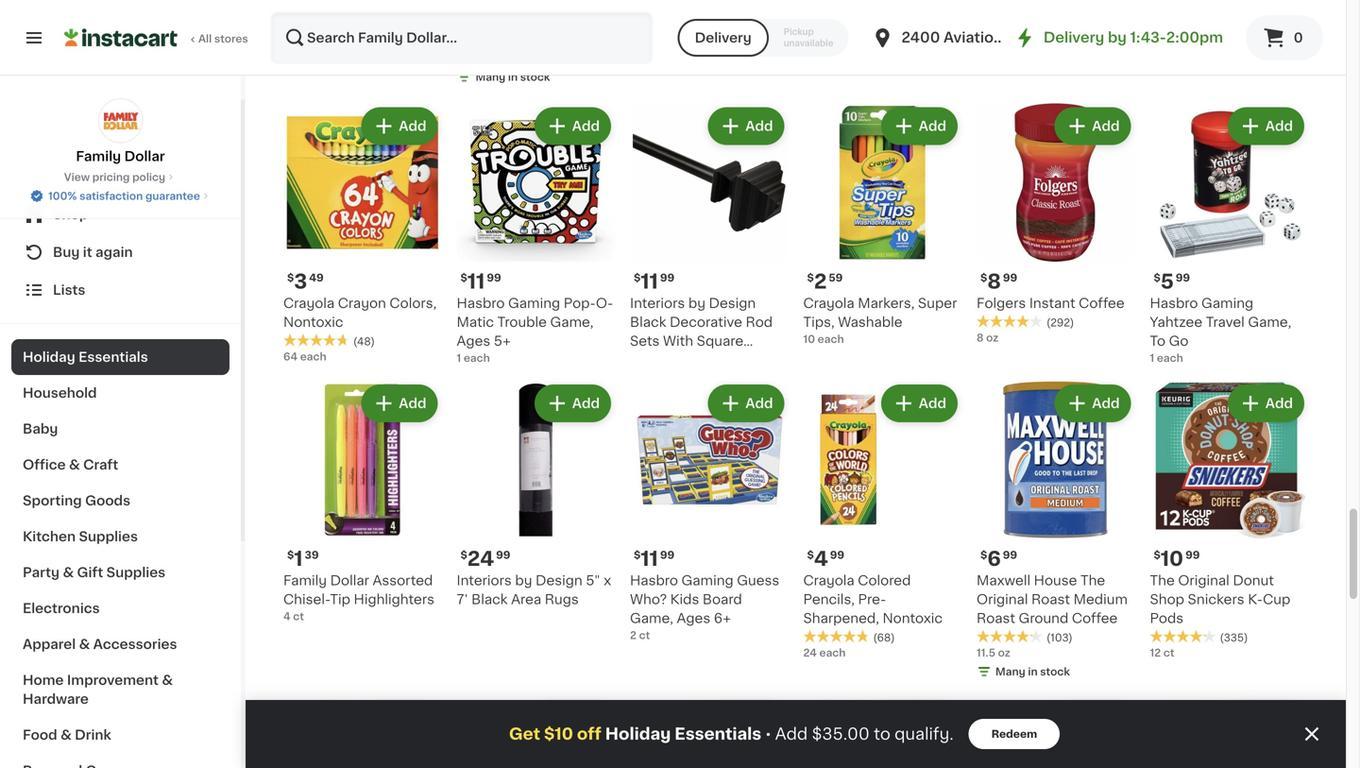 Task type: describe. For each thing, give the bounding box(es) containing it.
by for 5"
[[515, 574, 532, 587]]

buy it again
[[53, 246, 133, 259]]

shades inside redishade black pleated paper shades
[[1246, 31, 1296, 44]]

2:00pm
[[1166, 31, 1223, 44]]

original inside the maxwell house the original roast medium roast ground coffee
[[977, 593, 1028, 606]]

folgers instant coffee
[[977, 297, 1125, 310]]

pleated inside redi shade gray pleated paper shades
[[977, 31, 1028, 44]]

each right 64
[[300, 351, 327, 362]]

$ for hasbro gaming pop-o- matic trouble game, ages 5+
[[461, 273, 467, 283]]

hooks
[[457, 50, 499, 63]]

family for family dollar wooden #2 pencils 20 ct
[[630, 12, 674, 25]]

6+
[[714, 612, 731, 625]]

5"
[[586, 574, 600, 587]]

decorative inside interiors by design decorative plaque with hooks
[[457, 31, 529, 44]]

product group containing 2
[[803, 103, 962, 347]]

black inside interiors by design 5" x 7' black area rugs
[[472, 593, 508, 606]]

k-
[[1248, 593, 1263, 606]]

wooden
[[719, 12, 775, 25]]

party & gift supplies
[[23, 566, 166, 579]]

add for folgers instant coffee
[[1092, 120, 1120, 133]]

satisfaction
[[79, 191, 143, 201]]

add for interiors by design black decorative rod sets with square finials
[[746, 120, 773, 133]]

holiday inside treatment tracker modal dialog
[[605, 726, 671, 742]]

megga
[[354, 12, 400, 25]]

pencils,
[[803, 593, 855, 606]]

apparel & accessories link
[[11, 626, 230, 662]]

stores
[[214, 34, 248, 44]]

product group containing 10
[[1150, 381, 1308, 660]]

medium inside the maxwell house the original roast medium roast ground coffee
[[1074, 593, 1128, 606]]

apparel
[[23, 638, 76, 651]]

view pricing policy
[[64, 172, 165, 182]]

$ for folgers instant coffee
[[981, 273, 988, 283]]

matic
[[457, 316, 494, 329]]

(103)
[[1047, 632, 1073, 643]]

yahtzee
[[1150, 316, 1203, 329]]

interiors by design 5" x 7' black area rugs
[[457, 574, 611, 606]]

in inside the product group
[[1028, 666, 1038, 677]]

blue
[[803, 31, 833, 44]]

black inside interiors by design black decorative rod sets with square finials
[[630, 316, 666, 329]]

100%
[[48, 191, 77, 201]]

gray
[[1056, 12, 1088, 25]]

$35.00
[[812, 726, 870, 742]]

add for the original donut shop snickers k-cup pods
[[1266, 397, 1293, 410]]

assorted
[[373, 574, 433, 587]]

2 inside hasbro gaming guess who? kids board game, ages 6+ 2 ct
[[630, 630, 637, 640]]

game, for pop-
[[550, 316, 594, 329]]

hasbro for hasbro gaming guess who? kids board game, ages 6+
[[630, 574, 678, 587]]

59
[[829, 273, 843, 283]]

ball
[[831, 12, 855, 25]]

interiors inside interiors by design decorative plaque with hooks
[[457, 12, 512, 25]]

1 inside hasbro gaming yahtzee travel game, to go 1 each
[[1150, 353, 1155, 363]]

sharpened,
[[803, 612, 879, 625]]

all stores
[[198, 34, 248, 44]]

product group containing 6
[[977, 381, 1135, 683]]

(48)
[[353, 336, 375, 347]]

redishade
[[1150, 12, 1221, 25]]

interiors for 24
[[457, 574, 512, 587]]

by for decorative
[[515, 12, 532, 25]]

add for hasbro gaming guess who? kids board game, ages 6+
[[746, 397, 773, 410]]

medium inside bic ball pens, xtra life, blue ink, medium
[[863, 31, 917, 44]]

1 horizontal spatial many
[[996, 666, 1026, 677]]

add button for maxwell house the original roast medium roast ground coffee
[[1056, 386, 1129, 420]]

add button for crayola markers, super tips, washable
[[883, 109, 956, 143]]

electronics link
[[11, 590, 230, 626]]

grow
[[403, 12, 439, 25]]

design for 11
[[709, 297, 756, 310]]

guess
[[737, 574, 780, 587]]

oz for 6
[[998, 648, 1011, 658]]

all
[[198, 34, 212, 44]]

pleated inside redishade black pleated paper shades
[[1150, 31, 1201, 44]]

99 for folgers instant coffee
[[1003, 273, 1018, 283]]

tips,
[[803, 316, 835, 329]]

product group containing 1
[[283, 381, 442, 624]]

each inside crayola markers, super tips, washable 10 each
[[818, 334, 844, 344]]

pricing
[[92, 172, 130, 182]]

99 for interiors by design 5" x 7' black area rugs
[[496, 550, 511, 560]]

family dollar assorted chisel-tip highlighters 4 ct
[[283, 574, 435, 622]]

add button for family dollar assorted chisel-tip highlighters
[[363, 386, 436, 420]]

delivery by 1:43-2:00pm
[[1044, 31, 1223, 44]]

plaque
[[533, 31, 578, 44]]

home improvement & hardware link
[[11, 662, 230, 717]]

1 vertical spatial 8
[[977, 333, 984, 343]]

add for family dollar assorted chisel-tip highlighters
[[399, 397, 427, 410]]

ages for matic
[[457, 334, 491, 348]]

0 horizontal spatial many in stock
[[476, 72, 550, 82]]

party
[[23, 566, 60, 579]]

ct right "12"
[[1164, 648, 1175, 658]]

drink
[[75, 728, 111, 742]]

xtra
[[898, 12, 925, 25]]

ground
[[1019, 612, 1069, 625]]

party & gift supplies link
[[11, 555, 230, 590]]

$ 24 99
[[461, 549, 511, 569]]

0 vertical spatial stock
[[520, 72, 550, 82]]

1 horizontal spatial roast
[[1032, 593, 1070, 606]]

0 vertical spatial in
[[508, 72, 518, 82]]

product group containing 3
[[283, 103, 442, 364]]

1 vertical spatial supplies
[[106, 566, 166, 579]]

add button for crayola colored pencils, pre- sharpened, nontoxic
[[883, 386, 956, 420]]

buy it again link
[[11, 233, 230, 271]]

100% satisfaction guarantee
[[48, 191, 200, 201]]

each down sharpened,
[[820, 648, 846, 658]]

with inside interiors by design decorative plaque with hooks
[[582, 31, 612, 44]]

it
[[83, 246, 92, 259]]

$ for the original donut shop snickers k-cup pods
[[1154, 550, 1161, 560]]

$10
[[544, 726, 573, 742]]

instant
[[1030, 297, 1076, 310]]

& for drink
[[61, 728, 72, 742]]

redi shade gray pleated paper shades
[[977, 12, 1123, 44]]

12
[[1150, 648, 1161, 658]]

$ 11 99 for hasbro gaming pop-o- matic trouble game, ages 5+
[[461, 272, 501, 291]]

office
[[23, 458, 66, 471]]

2 inside the product group
[[814, 272, 827, 291]]

home improvement & hardware
[[23, 674, 173, 706]]

add inside treatment tracker modal dialog
[[775, 726, 808, 742]]

life,
[[929, 12, 957, 25]]

family for family dollar
[[76, 150, 121, 163]]

ja-
[[283, 12, 305, 25]]

home
[[23, 674, 64, 687]]

office & craft link
[[11, 447, 230, 483]]

$ 11 99 for interiors by design black decorative rod sets with square finials
[[634, 272, 675, 291]]

gaming for matic
[[508, 297, 560, 310]]

0 horizontal spatial 1
[[294, 549, 303, 569]]

finials
[[630, 353, 672, 367]]

family dollar
[[76, 150, 165, 163]]

add button for hasbro gaming guess who? kids board game, ages 6+
[[710, 386, 783, 420]]

sporting
[[23, 494, 82, 507]]

& for accessories
[[79, 638, 90, 651]]

redishade black pleated paper shades button
[[1150, 0, 1308, 64]]

ct inside the family dollar wooden #2 pencils 20 ct
[[647, 49, 657, 60]]

•
[[765, 726, 771, 741]]

travel
[[1206, 316, 1245, 329]]

add for hasbro gaming yahtzee travel game, to go
[[1266, 120, 1293, 133]]

dollar for family dollar wooden #2 pencils 20 ct
[[677, 12, 716, 25]]

crayon
[[338, 297, 386, 310]]

each inside hasbro gaming pop-o- matic trouble game, ages 5+ 1 each
[[464, 353, 490, 363]]

baby link
[[11, 411, 230, 447]]

game, for guess
[[630, 612, 673, 625]]

0 vertical spatial coffee
[[1079, 297, 1125, 310]]

add button for crayola crayon colors, nontoxic
[[363, 109, 436, 143]]

shade
[[1010, 12, 1052, 25]]

office & craft
[[23, 458, 118, 471]]

dollar for family dollar
[[124, 150, 165, 163]]

1:43-
[[1130, 31, 1166, 44]]

0 horizontal spatial 24
[[467, 549, 494, 569]]

hasbro for hasbro gaming pop-o- matic trouble game, ages 5+
[[457, 297, 505, 310]]

paper inside redishade black pleated paper shades
[[1204, 31, 1243, 44]]

100% satisfaction guarantee button
[[29, 185, 212, 204]]

egg
[[283, 31, 309, 44]]

buy
[[53, 246, 80, 259]]

10 each
[[803, 67, 844, 77]]

crayola markers, super tips, washable 10 each
[[803, 297, 957, 344]]

house
[[1034, 574, 1077, 587]]

original inside the original donut shop snickers k-cup pods
[[1178, 574, 1230, 587]]

get
[[509, 726, 540, 742]]

black inside redishade black pleated paper shades
[[1224, 12, 1261, 25]]

paper inside redi shade gray pleated paper shades
[[1031, 31, 1070, 44]]

add button for the original donut shop snickers k-cup pods
[[1230, 386, 1303, 420]]

cup
[[1263, 593, 1291, 606]]

stock inside the product group
[[1040, 666, 1070, 677]]

by for 2:00pm
[[1108, 31, 1127, 44]]

delivery by 1:43-2:00pm link
[[1014, 26, 1223, 49]]

nontoxic inside the crayola colored pencils, pre- sharpened, nontoxic
[[883, 612, 943, 625]]

each down blue
[[818, 67, 844, 77]]

product group containing 4
[[803, 381, 962, 660]]

delivery for delivery
[[695, 31, 752, 44]]

99 for hasbro gaming guess who? kids board game, ages 6+
[[660, 550, 675, 560]]

crayola colored pencils, pre- sharpened, nontoxic
[[803, 574, 943, 625]]

pencils
[[651, 31, 699, 44]]

99 for interiors by design black decorative rod sets with square finials
[[660, 273, 675, 283]]

again
[[95, 246, 133, 259]]

off
[[577, 726, 602, 742]]



Task type: vqa. For each thing, say whether or not it's contained in the screenshot.


Task type: locate. For each thing, give the bounding box(es) containing it.
0 horizontal spatial roast
[[977, 612, 1016, 625]]

1 horizontal spatial nontoxic
[[883, 612, 943, 625]]

39
[[305, 550, 319, 560]]

original
[[1178, 574, 1230, 587], [977, 593, 1028, 606]]

colored
[[858, 574, 911, 587]]

interiors by design decorative plaque with hooks
[[457, 12, 612, 63]]

2 vertical spatial black
[[472, 593, 508, 606]]

20
[[630, 49, 644, 60]]

0 horizontal spatial shop
[[53, 208, 88, 221]]

$ for maxwell house the original roast medium roast ground coffee
[[981, 550, 988, 560]]

$ for interiors by design 5" x 7' black area rugs
[[461, 550, 467, 560]]

black right 7'
[[472, 593, 508, 606]]

& right apparel
[[79, 638, 90, 651]]

family up chisel-
[[283, 574, 327, 587]]

$ inside $ 8 99
[[981, 273, 988, 283]]

0 vertical spatial 8
[[988, 272, 1001, 291]]

0 horizontal spatial black
[[472, 593, 508, 606]]

crayola down $ 3 49
[[283, 297, 335, 310]]

0 vertical spatial supplies
[[79, 530, 138, 543]]

gaming inside hasbro gaming guess who? kids board game, ages 6+ 2 ct
[[682, 574, 734, 587]]

oz
[[986, 333, 999, 343], [998, 648, 1011, 658]]

gaming for kids
[[682, 574, 734, 587]]

bic ball pens, xtra life, blue ink, medium
[[803, 12, 957, 44]]

0 vertical spatial 10
[[803, 67, 815, 77]]

1 vertical spatial medium
[[1074, 593, 1128, 606]]

decorative up hooks
[[457, 31, 529, 44]]

many down hooks
[[476, 72, 506, 82]]

99 for crayola colored pencils, pre- sharpened, nontoxic
[[830, 550, 845, 560]]

1 horizontal spatial 24
[[803, 648, 817, 658]]

paper down shade
[[1031, 31, 1070, 44]]

2 horizontal spatial game,
[[1248, 316, 1292, 329]]

design inside interiors by design 5" x 7' black area rugs
[[536, 574, 583, 587]]

2 horizontal spatial family
[[630, 12, 674, 25]]

$ up "pencils,"
[[807, 550, 814, 560]]

hardware
[[23, 692, 89, 706]]

3
[[294, 272, 307, 291]]

2 vertical spatial design
[[536, 574, 583, 587]]

crayola inside crayola markers, super tips, washable 10 each
[[803, 297, 855, 310]]

get $10 off holiday essentials • add $35.00 to qualify.
[[509, 726, 954, 742]]

interiors for 11
[[630, 297, 685, 310]]

2 horizontal spatial gaming
[[1202, 297, 1254, 310]]

add for crayola crayon colors, nontoxic
[[399, 120, 427, 133]]

99 inside $ 10 99
[[1186, 550, 1200, 560]]

crayola for 4
[[803, 574, 855, 587]]

2 vertical spatial family
[[283, 574, 327, 587]]

shop link
[[11, 196, 230, 233]]

to
[[1150, 334, 1166, 348]]

hasbro for hasbro gaming yahtzee travel game, to go
[[1150, 297, 1198, 310]]

2 left 59
[[814, 272, 827, 291]]

many in stock down hooks
[[476, 72, 550, 82]]

shades right 2:00pm
[[1246, 31, 1296, 44]]

stock down interiors by design decorative plaque with hooks
[[520, 72, 550, 82]]

add for interiors by design 5" x 7' black area rugs
[[572, 397, 600, 410]]

dollar up the "tip"
[[330, 574, 369, 587]]

1 horizontal spatial 8
[[988, 272, 1001, 291]]

add button for hasbro gaming pop-o- matic trouble game, ages 5+
[[536, 109, 609, 143]]

holiday
[[23, 350, 75, 364], [605, 726, 671, 742]]

add button for interiors by design 5" x 7' black area rugs
[[536, 386, 609, 420]]

0 vertical spatial 2
[[814, 272, 827, 291]]

99 up interiors by design black decorative rod sets with square finials
[[660, 273, 675, 283]]

(68)
[[873, 632, 895, 643]]

delivery for delivery by 1:43-2:00pm
[[1044, 31, 1105, 44]]

$ left 59
[[807, 273, 814, 283]]

coffee right instant
[[1079, 297, 1125, 310]]

medium down 'house'
[[1074, 593, 1128, 606]]

gaming inside hasbro gaming pop-o- matic trouble game, ages 5+ 1 each
[[508, 297, 560, 310]]

11 for hasbro gaming guess who? kids board game, ages 6+
[[641, 549, 658, 569]]

$ 11 99 for hasbro gaming guess who? kids board game, ages 6+
[[634, 549, 675, 569]]

add button for folgers instant coffee
[[1056, 109, 1129, 143]]

1 horizontal spatial ages
[[677, 612, 711, 625]]

1 vertical spatial many in stock
[[996, 666, 1070, 677]]

interiors inside interiors by design black decorative rod sets with square finials
[[630, 297, 685, 310]]

& for gift
[[63, 566, 74, 579]]

& left gift
[[63, 566, 74, 579]]

0 horizontal spatial stock
[[520, 72, 550, 82]]

design for 24
[[536, 574, 583, 587]]

1 left 39
[[294, 549, 303, 569]]

0 vertical spatial nontoxic
[[283, 316, 343, 329]]

lists link
[[11, 271, 230, 309]]

99 right 5
[[1176, 273, 1190, 283]]

$ for crayola markers, super tips, washable
[[807, 273, 814, 283]]

$ for hasbro gaming yahtzee travel game, to go
[[1154, 273, 1161, 283]]

pre-
[[858, 593, 886, 606]]

supplies down goods
[[79, 530, 138, 543]]

family up pricing
[[76, 150, 121, 163]]

design inside interiors by design black decorative rod sets with square finials
[[709, 297, 756, 310]]

gaming up trouble
[[508, 297, 560, 310]]

coffee up (103)
[[1072, 612, 1118, 625]]

ages inside hasbro gaming guess who? kids board game, ages 6+ 2 ct
[[677, 612, 711, 625]]

4 down chisel-
[[283, 611, 291, 622]]

pleated down redi
[[977, 31, 1028, 44]]

0 vertical spatial decorative
[[457, 31, 529, 44]]

ru
[[305, 12, 323, 25]]

$ for crayola colored pencils, pre- sharpened, nontoxic
[[807, 550, 814, 560]]

2 vertical spatial interiors
[[457, 574, 512, 587]]

many
[[476, 72, 506, 82], [996, 666, 1026, 677]]

1 vertical spatial 2
[[630, 630, 637, 640]]

1 shades from the left
[[1073, 31, 1123, 44]]

1 horizontal spatial black
[[630, 316, 666, 329]]

1 the from the left
[[1081, 574, 1105, 587]]

by inside interiors by design 5" x 7' black area rugs
[[515, 574, 532, 587]]

1 horizontal spatial stock
[[1040, 666, 1070, 677]]

family inside the family dollar wooden #2 pencils 20 ct
[[630, 12, 674, 25]]

1 vertical spatial shop
[[1150, 593, 1185, 606]]

0 vertical spatial family
[[630, 12, 674, 25]]

add button for interiors by design black decorative rod sets with square finials
[[710, 109, 783, 143]]

$ 3 49
[[287, 272, 324, 291]]

1 vertical spatial dollar
[[124, 150, 165, 163]]

10 down blue
[[803, 67, 815, 77]]

coffee
[[1079, 297, 1125, 310], [1072, 612, 1118, 625]]

0 vertical spatial black
[[1224, 12, 1261, 25]]

holiday right off
[[605, 726, 671, 742]]

$ for hasbro gaming guess who? kids board game, ages 6+
[[634, 550, 641, 560]]

& inside home improvement & hardware
[[162, 674, 173, 687]]

2 paper from the left
[[1204, 31, 1243, 44]]

0 horizontal spatial 4
[[283, 611, 291, 622]]

11.5 oz
[[977, 648, 1011, 658]]

oz for 8
[[986, 333, 999, 343]]

2 horizontal spatial black
[[1224, 12, 1261, 25]]

8 down the folgers
[[977, 333, 984, 343]]

4
[[814, 549, 828, 569], [283, 611, 291, 622]]

gift
[[77, 566, 103, 579]]

interiors by design black decorative rod sets with square finials
[[630, 297, 773, 367]]

99 right 6
[[1003, 550, 1017, 560]]

product group containing 8
[[977, 103, 1135, 345]]

many in stock down (103)
[[996, 666, 1070, 677]]

black up sets
[[630, 316, 666, 329]]

1 vertical spatial roast
[[977, 612, 1016, 625]]

$ inside $ 24 99
[[461, 550, 467, 560]]

1 vertical spatial decorative
[[670, 316, 742, 329]]

essentials up household link
[[79, 350, 148, 364]]

markers,
[[858, 297, 915, 310]]

0 vertical spatial shop
[[53, 208, 88, 221]]

nontoxic up 64 each at the top left
[[283, 316, 343, 329]]

hasbro gaming guess who? kids board game, ages 6+ 2 ct
[[630, 574, 780, 640]]

add for maxwell house the original roast medium roast ground coffee
[[1092, 397, 1120, 410]]

game, inside hasbro gaming pop-o- matic trouble game, ages 5+ 1 each
[[550, 316, 594, 329]]

supplies
[[79, 530, 138, 543], [106, 566, 166, 579]]

1 horizontal spatial decorative
[[670, 316, 742, 329]]

0 horizontal spatial essentials
[[79, 350, 148, 364]]

2 down who?
[[630, 630, 637, 640]]

0 horizontal spatial hasbro
[[457, 297, 505, 310]]

1
[[457, 353, 461, 363], [1150, 353, 1155, 363], [294, 549, 303, 569]]

0 vertical spatial medium
[[863, 31, 917, 44]]

ages down kids
[[677, 612, 711, 625]]

dollar inside the family dollar wooden #2 pencils 20 ct
[[677, 12, 716, 25]]

goods
[[85, 494, 130, 507]]

7'
[[457, 593, 468, 606]]

dollar inside family dollar assorted chisel-tip highlighters 4 ct
[[330, 574, 369, 587]]

hasbro gaming yahtzee travel game, to go 1 each
[[1150, 297, 1292, 363]]

the inside the maxwell house the original roast medium roast ground coffee
[[1081, 574, 1105, 587]]

hasbro up who?
[[630, 574, 678, 587]]

Search field
[[272, 13, 651, 62]]

product group containing 5
[[1150, 103, 1308, 366]]

supplies down kitchen supplies link
[[106, 566, 166, 579]]

treatment tracker modal dialog
[[246, 700, 1346, 768]]

nontoxic up (68)
[[883, 612, 943, 625]]

1 horizontal spatial game,
[[630, 612, 673, 625]]

snickers
[[1188, 593, 1245, 606]]

0 horizontal spatial in
[[508, 72, 518, 82]]

99 up "pencils,"
[[830, 550, 845, 560]]

original up snickers on the right
[[1178, 574, 1230, 587]]

delivery down gray
[[1044, 31, 1105, 44]]

0 horizontal spatial gaming
[[508, 297, 560, 310]]

essentials
[[79, 350, 148, 364], [675, 726, 762, 742]]

2 horizontal spatial dollar
[[677, 12, 716, 25]]

$ inside $ 2 59
[[807, 273, 814, 283]]

10 up pods
[[1161, 549, 1184, 569]]

many in stock
[[476, 72, 550, 82], [996, 666, 1070, 677]]

game, down who?
[[630, 612, 673, 625]]

by inside interiors by design decorative plaque with hooks
[[515, 12, 532, 25]]

24
[[467, 549, 494, 569], [803, 648, 817, 658]]

0 horizontal spatial delivery
[[695, 31, 752, 44]]

the inside the original donut shop snickers k-cup pods
[[1150, 574, 1175, 587]]

99 for hasbro gaming pop-o- matic trouble game, ages 5+
[[487, 273, 501, 283]]

gaming inside hasbro gaming yahtzee travel game, to go 1 each
[[1202, 297, 1254, 310]]

11 up sets
[[641, 272, 658, 291]]

& down accessories
[[162, 674, 173, 687]]

family dollar logo image
[[98, 98, 143, 143]]

trouble
[[497, 316, 547, 329]]

$
[[287, 273, 294, 283], [461, 273, 467, 283], [634, 273, 641, 283], [807, 273, 814, 283], [981, 273, 988, 283], [1154, 273, 1161, 283], [287, 550, 294, 560], [461, 550, 467, 560], [634, 550, 641, 560], [807, 550, 814, 560], [981, 550, 988, 560], [1154, 550, 1161, 560]]

coffee inside the maxwell house the original roast medium roast ground coffee
[[1072, 612, 1118, 625]]

product group
[[283, 103, 442, 364], [457, 103, 615, 366], [630, 103, 788, 367], [803, 103, 962, 347], [977, 103, 1135, 345], [1150, 103, 1308, 366], [283, 381, 442, 624], [457, 381, 615, 609], [630, 381, 788, 643], [803, 381, 962, 660], [977, 381, 1135, 683], [1150, 381, 1308, 660], [457, 698, 615, 768], [630, 698, 788, 768], [803, 698, 962, 768], [977, 698, 1135, 768], [1150, 698, 1308, 768]]

99 for the original donut shop snickers k-cup pods
[[1186, 550, 1200, 560]]

0 vertical spatial design
[[536, 12, 583, 25]]

paper down redishade
[[1204, 31, 1243, 44]]

dr
[[1006, 31, 1024, 44]]

2
[[814, 272, 827, 291], [630, 630, 637, 640]]

0 horizontal spatial original
[[977, 593, 1028, 606]]

10 down "tips,"
[[803, 334, 815, 344]]

essentials inside treatment tracker modal dialog
[[675, 726, 762, 742]]

$ inside $ 6 99
[[981, 550, 988, 560]]

ages down matic
[[457, 334, 491, 348]]

99 for hasbro gaming yahtzee travel game, to go
[[1176, 273, 1190, 283]]

shades down gray
[[1073, 31, 1123, 44]]

product group containing 24
[[457, 381, 615, 609]]

in down ground
[[1028, 666, 1038, 677]]

crayola inside the crayola colored pencils, pre- sharpened, nontoxic
[[803, 574, 855, 587]]

black
[[1224, 12, 1261, 25], [630, 316, 666, 329], [472, 593, 508, 606]]

11 for interiors by design black decorative rod sets with square finials
[[641, 272, 658, 291]]

household link
[[11, 375, 230, 411]]

sporting goods link
[[11, 483, 230, 519]]

1 vertical spatial 10
[[803, 334, 815, 344]]

design inside interiors by design decorative plaque with hooks
[[536, 12, 583, 25]]

2 shades from the left
[[1246, 31, 1296, 44]]

ct inside family dollar assorted chisel-tip highlighters 4 ct
[[293, 611, 304, 622]]

11 up who?
[[641, 549, 658, 569]]

1 vertical spatial coffee
[[1072, 612, 1118, 625]]

1 horizontal spatial 4
[[814, 549, 828, 569]]

$ up yahtzee
[[1154, 273, 1161, 283]]

hasbro up matic
[[457, 297, 505, 310]]

nontoxic
[[283, 316, 343, 329], [883, 612, 943, 625]]

1 pleated from the left
[[977, 31, 1028, 44]]

stock down (103)
[[1040, 666, 1070, 677]]

ages inside hasbro gaming pop-o- matic trouble game, ages 5+ 1 each
[[457, 334, 491, 348]]

crayola for 3
[[283, 297, 335, 310]]

(292)
[[1047, 317, 1074, 328]]

0 horizontal spatial decorative
[[457, 31, 529, 44]]

& for craft
[[69, 458, 80, 471]]

5+
[[494, 334, 511, 348]]

0 vertical spatial many
[[476, 72, 506, 82]]

essentials left •
[[675, 726, 762, 742]]

1 vertical spatial essentials
[[675, 726, 762, 742]]

sporting goods
[[23, 494, 130, 507]]

1 horizontal spatial the
[[1150, 574, 1175, 587]]

$ 2 59
[[807, 272, 843, 291]]

11 up matic
[[467, 272, 485, 291]]

washable
[[838, 316, 903, 329]]

game, inside hasbro gaming guess who? kids board game, ages 6+ 2 ct
[[630, 612, 673, 625]]

$ inside $ 1 39
[[287, 550, 294, 560]]

$ 1 39
[[287, 549, 319, 569]]

0 vertical spatial 24
[[467, 549, 494, 569]]

family dollar wooden #2 pencils 20 ct
[[630, 12, 775, 60]]

accessories
[[93, 638, 177, 651]]

game, right travel
[[1248, 316, 1292, 329]]

$ for family dollar assorted chisel-tip highlighters
[[287, 550, 294, 560]]

crayola up "tips,"
[[803, 297, 855, 310]]

interiors inside interiors by design 5" x 7' black area rugs
[[457, 574, 512, 587]]

1 horizontal spatial 2
[[814, 272, 827, 291]]

roast up 11.5 oz
[[977, 612, 1016, 625]]

$ inside $ 10 99
[[1154, 550, 1161, 560]]

dollar up the 'policy'
[[124, 150, 165, 163]]

aviation
[[944, 31, 1003, 44]]

by inside interiors by design black decorative rod sets with square finials
[[689, 297, 706, 310]]

0 horizontal spatial ages
[[457, 334, 491, 348]]

nontoxic inside crayola crayon colors, nontoxic
[[283, 316, 343, 329]]

crayola crayon colors, nontoxic
[[283, 297, 437, 329]]

99 up matic
[[487, 273, 501, 283]]

interiors up sets
[[630, 297, 685, 310]]

ct down who?
[[639, 630, 650, 640]]

1 horizontal spatial pleated
[[1150, 31, 1201, 44]]

ages for kids
[[677, 612, 711, 625]]

with inside interiors by design black decorative rod sets with square finials
[[663, 334, 693, 348]]

0 horizontal spatial paper
[[1031, 31, 1070, 44]]

$ inside the $ 5 99
[[1154, 273, 1161, 283]]

0 horizontal spatial medium
[[863, 31, 917, 44]]

$ 11 99 up who?
[[634, 549, 675, 569]]

1 horizontal spatial essentials
[[675, 726, 762, 742]]

$ inside $ 3 49
[[287, 273, 294, 283]]

0 vertical spatial holiday
[[23, 350, 75, 364]]

None search field
[[270, 11, 653, 64]]

instacart logo image
[[64, 26, 178, 49]]

$ 5 99
[[1154, 272, 1190, 291]]

family up #2
[[630, 12, 674, 25]]

ct inside hasbro gaming guess who? kids board game, ages 6+ 2 ct
[[639, 630, 650, 640]]

0 horizontal spatial holiday
[[23, 350, 75, 364]]

99 up interiors by design 5" x 7' black area rugs
[[496, 550, 511, 560]]

ct right the 20
[[647, 49, 657, 60]]

family inside family dollar assorted chisel-tip highlighters 4 ct
[[283, 574, 327, 587]]

1 down matic
[[457, 353, 461, 363]]

11 for hasbro gaming pop-o- matic trouble game, ages 5+
[[467, 272, 485, 291]]

board
[[703, 593, 742, 606]]

holiday essentials
[[23, 350, 148, 364]]

delivery down wooden
[[695, 31, 752, 44]]

1 horizontal spatial gaming
[[682, 574, 734, 587]]

2 the from the left
[[1150, 574, 1175, 587]]

$ 11 99 up sets
[[634, 272, 675, 291]]

2400 aviation dr
[[902, 31, 1024, 44]]

1 vertical spatial stock
[[1040, 666, 1070, 677]]

many down 11.5 oz
[[996, 666, 1026, 677]]

1 inside hasbro gaming pop-o- matic trouble game, ages 5+ 1 each
[[457, 353, 461, 363]]

0 vertical spatial ages
[[457, 334, 491, 348]]

99 inside $ 4 99
[[830, 550, 845, 560]]

4 inside family dollar assorted chisel-tip highlighters 4 ct
[[283, 611, 291, 622]]

$ for interiors by design black decorative rod sets with square finials
[[634, 273, 641, 283]]

1 vertical spatial 4
[[283, 611, 291, 622]]

$ up who?
[[634, 550, 641, 560]]

apparel & accessories
[[23, 638, 177, 651]]

decorative
[[457, 31, 529, 44], [670, 316, 742, 329]]

hasbro up yahtzee
[[1150, 297, 1198, 310]]

crayola up "pencils,"
[[803, 574, 855, 587]]

$ inside $ 4 99
[[807, 550, 814, 560]]

2 vertical spatial 10
[[1161, 549, 1184, 569]]

0 horizontal spatial nontoxic
[[283, 316, 343, 329]]

4 up "pencils,"
[[814, 549, 828, 569]]

0 horizontal spatial dollar
[[124, 150, 165, 163]]

kitchen
[[23, 530, 76, 543]]

$ left 39
[[287, 550, 294, 560]]

99 inside $ 24 99
[[496, 550, 511, 560]]

design up the plaque
[[536, 12, 583, 25]]

the original donut shop snickers k-cup pods
[[1150, 574, 1291, 625]]

$ for crayola crayon colors, nontoxic
[[287, 273, 294, 283]]

design up rod
[[709, 297, 756, 310]]

$ up 7'
[[461, 550, 467, 560]]

each
[[818, 67, 844, 77], [818, 334, 844, 344], [300, 351, 327, 362], [464, 353, 490, 363], [1157, 353, 1183, 363], [820, 648, 846, 658]]

2 pleated from the left
[[1150, 31, 1201, 44]]

24 each
[[803, 648, 846, 658]]

1 horizontal spatial hasbro
[[630, 574, 678, 587]]

10 inside crayola markers, super tips, washable 10 each
[[803, 334, 815, 344]]

1 horizontal spatial holiday
[[605, 726, 671, 742]]

hasbro inside hasbro gaming guess who? kids board game, ages 6+ 2 ct
[[630, 574, 678, 587]]

each down "tips,"
[[818, 334, 844, 344]]

delivery button
[[678, 19, 769, 57]]

5
[[1161, 272, 1174, 291]]

lists
[[53, 283, 85, 297]]

by for black
[[689, 297, 706, 310]]

hasbro inside hasbro gaming pop-o- matic trouble game, ages 5+ 1 each
[[457, 297, 505, 310]]

original down maxwell
[[977, 593, 1028, 606]]

square
[[697, 334, 744, 348]]

redi
[[977, 12, 1007, 25]]

0 vertical spatial with
[[582, 31, 612, 44]]

crayola inside crayola crayon colors, nontoxic
[[283, 297, 335, 310]]

shades
[[1073, 31, 1123, 44], [1246, 31, 1296, 44]]

0 horizontal spatial family
[[76, 150, 121, 163]]

each inside hasbro gaming yahtzee travel game, to go 1 each
[[1157, 353, 1183, 363]]

the
[[1081, 574, 1105, 587], [1150, 574, 1175, 587]]

redeem
[[992, 729, 1037, 739]]

craft
[[83, 458, 118, 471]]

0 vertical spatial essentials
[[79, 350, 148, 364]]

1 horizontal spatial original
[[1178, 574, 1230, 587]]

family for family dollar assorted chisel-tip highlighters 4 ct
[[283, 574, 327, 587]]

1 vertical spatial nontoxic
[[883, 612, 943, 625]]

0 horizontal spatial game,
[[550, 316, 594, 329]]

game, inside hasbro gaming yahtzee travel game, to go 1 each
[[1248, 316, 1292, 329]]

hasbro inside hasbro gaming yahtzee travel game, to go 1 each
[[1150, 297, 1198, 310]]

1 vertical spatial in
[[1028, 666, 1038, 677]]

each down matic
[[464, 353, 490, 363]]

food
[[23, 728, 57, 742]]

service type group
[[678, 19, 849, 57]]

0 horizontal spatial 2
[[630, 630, 637, 640]]

gaming up board
[[682, 574, 734, 587]]

$ up matic
[[461, 273, 467, 283]]

0 horizontal spatial with
[[582, 31, 612, 44]]

each down "go"
[[1157, 353, 1183, 363]]

dollar for family dollar assorted chisel-tip highlighters 4 ct
[[330, 574, 369, 587]]

1 vertical spatial many
[[996, 666, 1026, 677]]

$ left 49
[[287, 273, 294, 283]]

0 vertical spatial roast
[[1032, 593, 1070, 606]]

0 vertical spatial interiors
[[457, 12, 512, 25]]

11.5
[[977, 648, 996, 658]]

add for crayola markers, super tips, washable
[[919, 120, 947, 133]]

1 vertical spatial with
[[663, 334, 693, 348]]

0 vertical spatial 4
[[814, 549, 828, 569]]

$ 11 99
[[461, 272, 501, 291], [634, 272, 675, 291], [634, 549, 675, 569]]

delivery inside button
[[695, 31, 752, 44]]

paper
[[1031, 31, 1070, 44], [1204, 31, 1243, 44]]

holiday essentials link
[[11, 339, 230, 375]]

99 inside the $ 5 99
[[1176, 273, 1190, 283]]

oz right 11.5 on the bottom right of page
[[998, 648, 1011, 658]]

1 paper from the left
[[1031, 31, 1070, 44]]

gaming for game,
[[1202, 297, 1254, 310]]

1 horizontal spatial paper
[[1204, 31, 1243, 44]]

interiors down $ 24 99
[[457, 574, 512, 587]]

medium
[[863, 31, 917, 44], [1074, 593, 1128, 606]]

shades inside redi shade gray pleated paper shades
[[1073, 31, 1123, 44]]

decorative inside interiors by design black decorative rod sets with square finials
[[670, 316, 742, 329]]

1 vertical spatial 24
[[803, 648, 817, 658]]

roast down 'house'
[[1032, 593, 1070, 606]]

1 horizontal spatial delivery
[[1044, 31, 1105, 44]]

who?
[[630, 593, 667, 606]]

gaming
[[508, 297, 560, 310], [1202, 297, 1254, 310], [682, 574, 734, 587]]

add for crayola colored pencils, pre- sharpened, nontoxic
[[919, 397, 947, 410]]

1 down to
[[1150, 353, 1155, 363]]

24 up 7'
[[467, 549, 494, 569]]

dollar up pencils
[[677, 12, 716, 25]]

99 inside $ 8 99
[[1003, 273, 1018, 283]]

pop-
[[564, 297, 596, 310]]

pleated down redishade
[[1150, 31, 1201, 44]]

0 vertical spatial original
[[1178, 574, 1230, 587]]

99 for maxwell house the original roast medium roast ground coffee
[[1003, 550, 1017, 560]]

add button for hasbro gaming yahtzee travel game, to go
[[1230, 109, 1303, 143]]

1 horizontal spatial shop
[[1150, 593, 1185, 606]]

add for hasbro gaming pop-o- matic trouble game, ages 5+
[[572, 120, 600, 133]]

99 inside $ 6 99
[[1003, 550, 1017, 560]]

kitchen supplies link
[[11, 519, 230, 555]]

shop inside the original donut shop snickers k-cup pods
[[1150, 593, 1185, 606]]

in down interiors by design decorative plaque with hooks
[[508, 72, 518, 82]]

1 vertical spatial oz
[[998, 648, 1011, 658]]

$ up sets
[[634, 273, 641, 283]]

holiday inside holiday essentials link
[[23, 350, 75, 364]]

1 vertical spatial family
[[76, 150, 121, 163]]

1 horizontal spatial with
[[663, 334, 693, 348]]

0 vertical spatial many in stock
[[476, 72, 550, 82]]

$ 11 99 up matic
[[461, 272, 501, 291]]

maxwell house the original roast medium roast ground coffee
[[977, 574, 1128, 625]]

many in stock inside the product group
[[996, 666, 1070, 677]]

interiors
[[457, 12, 512, 25], [630, 297, 685, 310], [457, 574, 512, 587]]



